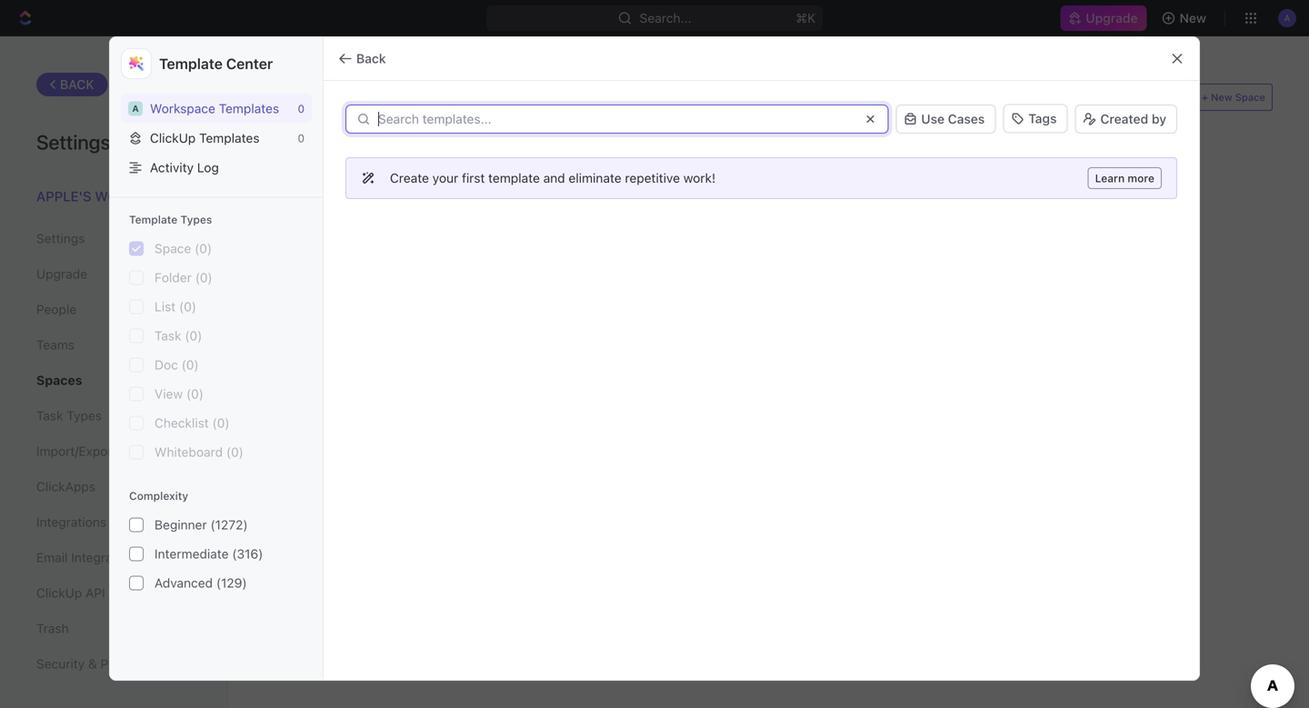 Task type: locate. For each thing, give the bounding box(es) containing it.
2 vertical spatial new
[[123, 410, 146, 423]]

0 horizontal spatial task
[[36, 408, 63, 423]]

spaces link
[[36, 365, 190, 396]]

0 vertical spatial workspace
[[150, 101, 215, 116]]

1 vertical spatial templates
[[199, 131, 260, 146]]

advanced (129)
[[155, 576, 247, 591]]

workspace templates
[[150, 101, 279, 116]]

template up workspace templates
[[159, 55, 223, 72]]

templates down the center
[[219, 101, 279, 116]]

0 left (1)
[[298, 102, 305, 115]]

0 horizontal spatial upgrade
[[36, 266, 87, 282]]

1 vertical spatial template
[[129, 213, 178, 226]]

1 vertical spatial workspace
[[95, 188, 179, 204]]

1 vertical spatial new
[[1212, 91, 1233, 103]]

space (0)
[[155, 241, 212, 256]]

task up import/export
[[36, 408, 63, 423]]

your
[[433, 171, 459, 186]]

(0) for list (0)
[[179, 299, 196, 314]]

security & permissions
[[36, 657, 171, 672]]

workspace
[[150, 101, 215, 116], [95, 188, 179, 204]]

clickapps
[[36, 479, 95, 494]]

0 vertical spatial settings
[[36, 130, 110, 154]]

(0) up the folder (0)
[[195, 241, 212, 256]]

settings link
[[36, 223, 190, 254]]

template types
[[129, 213, 212, 226]]

1 horizontal spatial task
[[155, 328, 181, 343]]

import/export link
[[36, 436, 190, 467]]

email
[[36, 550, 68, 565]]

clickup for clickup templates
[[150, 131, 196, 146]]

2 settings from the top
[[36, 231, 85, 246]]

(316)
[[232, 547, 263, 562]]

1 vertical spatial upgrade
[[36, 266, 87, 282]]

archived
[[368, 90, 440, 107]]

task for task types
[[36, 408, 63, 423]]

log
[[197, 160, 219, 175]]

inaccessible spaces (0)
[[550, 90, 734, 107]]

1 horizontal spatial types
[[181, 213, 212, 226]]

integration
[[71, 550, 135, 565]]

types inside settings element
[[67, 408, 102, 423]]

types up space (0)
[[181, 213, 212, 226]]

1 0 from the top
[[298, 102, 305, 115]]

1 horizontal spatial clickup
[[150, 131, 196, 146]]

types
[[181, 213, 212, 226], [67, 408, 102, 423]]

None checkbox
[[129, 300, 144, 314], [129, 329, 144, 343], [129, 416, 144, 431], [129, 445, 144, 460], [129, 300, 144, 314], [129, 329, 144, 343], [129, 416, 144, 431], [129, 445, 144, 460]]

back link
[[36, 73, 108, 96]]

tags
[[1029, 111, 1057, 126]]

(0) right view
[[186, 387, 204, 402]]

apple's workspace
[[36, 188, 179, 204]]

task
[[155, 328, 181, 343], [36, 408, 63, 423]]

0 vertical spatial template
[[159, 55, 223, 72]]

(0) for whiteboard (0)
[[226, 445, 244, 460]]

2 horizontal spatial new
[[1212, 91, 1233, 103]]

spaces left (1)
[[264, 90, 319, 107]]

(1272)
[[211, 518, 248, 533]]

view
[[155, 387, 183, 402]]

(0) right whiteboard
[[226, 445, 244, 460]]

1 horizontal spatial new
[[1180, 10, 1207, 25]]

space down template types
[[155, 241, 191, 256]]

clickup up activity
[[150, 131, 196, 146]]

beginner (1272)
[[155, 518, 248, 533]]

settings down apple's
[[36, 231, 85, 246]]

clickup for clickup api
[[36, 586, 82, 601]]

0 horizontal spatial upgrade link
[[36, 259, 190, 290]]

space right + on the top right
[[1236, 91, 1266, 103]]

workspace up clickup templates in the left top of the page
[[150, 101, 215, 116]]

template up space (0)
[[129, 213, 178, 226]]

task types
[[36, 408, 102, 423]]

use cases
[[922, 111, 985, 126]]

new up + on the top right
[[1180, 10, 1207, 25]]

0 vertical spatial new
[[1180, 10, 1207, 25]]

templates up activity log button
[[199, 131, 260, 146]]

task inside settings element
[[36, 408, 63, 423]]

settings up apple's
[[36, 130, 110, 154]]

(0) for folder (0)
[[195, 270, 213, 285]]

0 down spaces (1)
[[298, 132, 305, 144]]

new up the 'import/export' link
[[123, 410, 146, 423]]

created
[[1101, 111, 1149, 126]]

2 0 from the top
[[298, 132, 305, 144]]

types for task types
[[67, 408, 102, 423]]

by
[[1152, 111, 1167, 126]]

trash
[[36, 621, 69, 636]]

(0) up template
[[503, 90, 523, 107]]

spaces right archived
[[444, 90, 499, 107]]

settings
[[36, 130, 110, 154], [36, 231, 85, 246]]

0 horizontal spatial types
[[67, 408, 102, 423]]

upgrade link left new button
[[1061, 5, 1147, 31]]

tags button
[[1003, 104, 1068, 133]]

upgrade
[[1086, 10, 1138, 25], [36, 266, 87, 282]]

beginner
[[155, 518, 207, 533]]

0 vertical spatial task
[[155, 328, 181, 343]]

apple's
[[36, 188, 91, 204]]

(0) right doc
[[182, 357, 199, 372]]

1 horizontal spatial upgrade
[[1086, 10, 1138, 25]]

1 settings from the top
[[36, 130, 110, 154]]

0 vertical spatial upgrade link
[[1061, 5, 1147, 31]]

new inside new button
[[1180, 10, 1207, 25]]

search...
[[640, 10, 692, 25]]

templates
[[219, 101, 279, 116], [199, 131, 260, 146]]

template
[[159, 55, 223, 72], [129, 213, 178, 226]]

created by button
[[1076, 105, 1178, 134]]

spaces
[[264, 90, 319, 107], [444, 90, 499, 107], [655, 90, 710, 107], [36, 373, 82, 388]]

0
[[298, 102, 305, 115], [298, 132, 305, 144]]

0 vertical spatial clickup
[[150, 131, 196, 146]]

1 vertical spatial 0
[[298, 132, 305, 144]]

(0) for view (0)
[[186, 387, 204, 402]]

back button
[[331, 44, 397, 73]]

upgrade up people
[[36, 266, 87, 282]]

types up import/export
[[67, 408, 102, 423]]

back
[[357, 51, 386, 66]]

None checkbox
[[129, 242, 144, 256], [129, 271, 144, 285], [129, 358, 144, 372], [129, 387, 144, 402], [129, 242, 144, 256], [129, 271, 144, 285], [129, 358, 144, 372], [129, 387, 144, 402]]

learn
[[1096, 172, 1125, 185]]

api
[[86, 586, 105, 601]]

types for template types
[[181, 213, 212, 226]]

integrations link
[[36, 507, 190, 538]]

1 vertical spatial task
[[36, 408, 63, 423]]

intermediate
[[155, 547, 229, 562]]

1 vertical spatial settings
[[36, 231, 85, 246]]

(0) right the list
[[179, 299, 196, 314]]

(0) right folder
[[195, 270, 213, 285]]

1 vertical spatial upgrade link
[[36, 259, 190, 290]]

0 horizontal spatial new
[[123, 410, 146, 423]]

settings element
[[0, 36, 227, 709]]

(0) for task (0)
[[185, 328, 202, 343]]

0 for clickup templates
[[298, 132, 305, 144]]

email integration link
[[36, 543, 190, 573]]

task up doc
[[155, 328, 181, 343]]

new
[[1180, 10, 1207, 25], [1212, 91, 1233, 103], [123, 410, 146, 423]]

1 vertical spatial types
[[67, 408, 102, 423]]

intermediate (316)
[[155, 547, 263, 562]]

(0)
[[503, 90, 523, 107], [714, 90, 734, 107], [195, 241, 212, 256], [195, 270, 213, 285], [179, 299, 196, 314], [185, 328, 202, 343], [182, 357, 199, 372], [186, 387, 204, 402], [212, 416, 230, 431], [226, 445, 244, 460]]

upgrade left new button
[[1086, 10, 1138, 25]]

learn more link
[[1088, 167, 1162, 189]]

0 horizontal spatial space
[[155, 241, 191, 256]]

Beginner (1272) checkbox
[[129, 518, 144, 533]]

apple's workspace, , element
[[128, 101, 143, 116]]

0 horizontal spatial clickup
[[36, 586, 82, 601]]

0 vertical spatial templates
[[219, 101, 279, 116]]

upgrade link down settings "link"
[[36, 259, 190, 290]]

0 vertical spatial space
[[1236, 91, 1266, 103]]

0 vertical spatial 0
[[298, 102, 305, 115]]

1 vertical spatial clickup
[[36, 586, 82, 601]]

clickup
[[150, 131, 196, 146], [36, 586, 82, 601]]

template center
[[159, 55, 273, 72]]

clickup inside settings element
[[36, 586, 82, 601]]

template for template center
[[159, 55, 223, 72]]

checklist (0)
[[155, 416, 230, 431]]

clickup up trash
[[36, 586, 82, 601]]

clickup templates
[[150, 131, 260, 146]]

workspace up template types
[[95, 188, 179, 204]]

(0) up doc (0)
[[185, 328, 202, 343]]

Intermediate (316) checkbox
[[129, 547, 144, 562]]

(0) up the whiteboard (0)
[[212, 416, 230, 431]]

spaces down teams
[[36, 373, 82, 388]]

0 vertical spatial types
[[181, 213, 212, 226]]

new right + on the top right
[[1212, 91, 1233, 103]]



Task type: vqa. For each thing, say whether or not it's contained in the screenshot.
Gantt link
no



Task type: describe. For each thing, give the bounding box(es) containing it.
list
[[155, 299, 176, 314]]

archived spaces (0)
[[368, 90, 523, 107]]

trash link
[[36, 613, 190, 644]]

checklist
[[155, 416, 209, 431]]

view (0)
[[155, 387, 204, 402]]

doc (0)
[[155, 357, 199, 372]]

whiteboard (0)
[[155, 445, 244, 460]]

use
[[922, 111, 945, 126]]

activity log button
[[121, 153, 312, 182]]

learn more
[[1096, 172, 1155, 185]]

eliminate
[[569, 171, 622, 186]]

import/export
[[36, 444, 117, 459]]

clickup api
[[36, 586, 105, 601]]

created by
[[1101, 111, 1167, 126]]

0 for workspace templates
[[298, 102, 305, 115]]

(129)
[[216, 576, 247, 591]]

security
[[36, 657, 85, 672]]

teams
[[36, 337, 75, 352]]

workspace inside settings element
[[95, 188, 179, 204]]

advanced
[[155, 576, 213, 591]]

permissions
[[101, 657, 171, 672]]

1 horizontal spatial space
[[1236, 91, 1266, 103]]

people
[[36, 302, 77, 317]]

+
[[1202, 91, 1209, 103]]

+ new space
[[1202, 91, 1266, 103]]

template
[[489, 171, 540, 186]]

folder
[[155, 270, 192, 285]]

task for task (0)
[[155, 328, 181, 343]]

(0) for doc (0)
[[182, 357, 199, 372]]

(0) for checklist (0)
[[212, 416, 230, 431]]

&
[[88, 657, 97, 672]]

clickup api link
[[36, 578, 190, 609]]

new inside settings element
[[123, 410, 146, 423]]

first
[[462, 171, 485, 186]]

(0) up work!
[[714, 90, 734, 107]]

work!
[[684, 171, 716, 186]]

(1)
[[322, 90, 340, 107]]

template for template types
[[129, 213, 178, 226]]

Search templates... text field
[[378, 112, 853, 126]]

tags button
[[1003, 104, 1068, 134]]

Advanced (129) checkbox
[[129, 576, 144, 591]]

and
[[544, 171, 565, 186]]

use cases button
[[896, 105, 996, 134]]

activity log
[[150, 160, 219, 175]]

email integration
[[36, 550, 135, 565]]

whiteboard
[[155, 445, 223, 460]]

repetitive
[[625, 171, 680, 186]]

doc
[[155, 357, 178, 372]]

security & permissions link
[[36, 649, 190, 680]]

1 vertical spatial space
[[155, 241, 191, 256]]

clickapps link
[[36, 472, 190, 503]]

settings inside "link"
[[36, 231, 85, 246]]

list (0)
[[155, 299, 196, 314]]

activity
[[150, 160, 194, 175]]

templates for clickup templates
[[199, 131, 260, 146]]

created by button
[[1076, 105, 1178, 134]]

spaces (1)
[[264, 90, 340, 107]]

more
[[1128, 172, 1155, 185]]

create your first template and eliminate repetitive work!
[[390, 171, 716, 186]]

back
[[60, 77, 94, 92]]

templates for workspace templates
[[219, 101, 279, 116]]

new button
[[1155, 4, 1218, 33]]

teams link
[[36, 330, 190, 361]]

spaces inside settings element
[[36, 373, 82, 388]]

task (0)
[[155, 328, 202, 343]]

(0) for space (0)
[[195, 241, 212, 256]]

complexity
[[129, 490, 188, 503]]

cases
[[948, 111, 985, 126]]

spaces up search templates... text field
[[655, 90, 710, 107]]

folder (0)
[[155, 270, 213, 285]]

use cases button
[[896, 103, 996, 136]]

0 vertical spatial upgrade
[[1086, 10, 1138, 25]]

a
[[132, 103, 139, 114]]

create
[[390, 171, 429, 186]]

⌘k
[[796, 10, 816, 25]]

upgrade inside settings element
[[36, 266, 87, 282]]

center
[[226, 55, 273, 72]]

people link
[[36, 294, 190, 325]]

integrations
[[36, 515, 106, 530]]

1 horizontal spatial upgrade link
[[1061, 5, 1147, 31]]

inaccessible
[[550, 90, 652, 107]]



